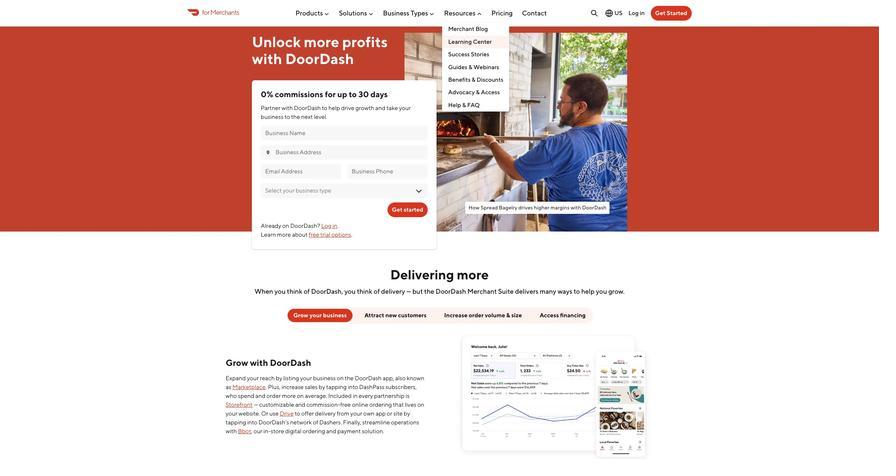 Task type: locate. For each thing, give the bounding box(es) containing it.
merchant blog
[[448, 26, 488, 33]]

0 horizontal spatial tapping
[[226, 420, 246, 427]]

0 horizontal spatial in
[[333, 223, 337, 230]]

bagelry
[[499, 205, 518, 211]]

webinars
[[474, 64, 499, 71]]

to up network
[[295, 411, 300, 418]]

of inside to offer delivery from your own app or site by tapping into doordash's network of dashers. finally, streamline operations with
[[313, 420, 318, 427]]

ordering inside the — customizable and commission-free online ordering that lives on your website. or use
[[370, 402, 392, 409]]

attract new customers button
[[359, 309, 433, 323]]

the up "included"
[[345, 376, 354, 383]]

merchant left suite
[[468, 288, 497, 296]]

log in link right the us
[[629, 10, 645, 17]]

1 horizontal spatial .
[[337, 223, 339, 230]]

the inside partner with doordash to help drive growth and take your business to the next level.
[[291, 114, 300, 121]]

grow with doordash tab list
[[214, 308, 665, 460]]

0 horizontal spatial the
[[291, 114, 300, 121]]

doordash up dashpass
[[355, 376, 382, 383]]

order left volume
[[469, 312, 484, 319]]

financing
[[560, 312, 586, 319]]

your up sales
[[300, 376, 312, 383]]

0 vertical spatial tapping
[[326, 384, 347, 391]]

guides
[[448, 64, 468, 71]]

1 think from the left
[[287, 288, 302, 296]]

2 you from the left
[[345, 288, 356, 296]]

0 vertical spatial into
[[348, 384, 358, 391]]

for merchants
[[202, 9, 239, 16]]

grow your business button
[[288, 309, 353, 323]]

of up bbot , our in-store digital ordering and payment solution.
[[313, 420, 318, 427]]

and down dashers.
[[326, 429, 336, 436]]

your up marketplace link on the left bottom of the page
[[247, 376, 259, 383]]

0 vertical spatial log
[[629, 10, 639, 17]]

for merchants link
[[187, 7, 239, 17]]

.
[[337, 223, 339, 230], [351, 232, 353, 239], [266, 384, 267, 391]]

or
[[387, 411, 392, 418]]

1 horizontal spatial you
[[345, 288, 356, 296]]

1 horizontal spatial of
[[313, 420, 318, 427]]

1 horizontal spatial in
[[353, 393, 358, 400]]

from
[[337, 411, 349, 418]]

0 horizontal spatial think
[[287, 288, 302, 296]]

by right site
[[404, 411, 410, 418]]

business inside partner with doordash to help drive growth and take your business to the next level.
[[261, 114, 284, 121]]

your down the storefront link
[[226, 411, 238, 418]]

business down partner
[[261, 114, 284, 121]]

grow for grow with doordash
[[226, 358, 248, 369]]

0 vertical spatial get
[[655, 10, 666, 17]]

with left bbot
[[226, 429, 237, 436]]

and up offer
[[295, 402, 305, 409]]

2 vertical spatial .
[[266, 384, 267, 391]]

0 vertical spatial business
[[261, 114, 284, 121]]

into inside . plus, increase sales by tapping into dashpass subscribers, who spend and order more on average. included in every partnership is storefront
[[348, 384, 358, 391]]

to right up
[[349, 90, 357, 99]]

and right spend
[[255, 393, 266, 400]]

in right the us
[[640, 10, 645, 17]]

more inside the already on doordash? log in . learn more about free trial options .
[[277, 232, 291, 239]]

of up attract
[[374, 288, 380, 296]]

1 horizontal spatial order
[[469, 312, 484, 319]]

think
[[287, 288, 302, 296], [357, 288, 373, 296]]

tapping up bbot
[[226, 420, 246, 427]]

pricing
[[492, 9, 513, 17]]

get
[[655, 10, 666, 17], [392, 206, 403, 213]]

& right guides
[[469, 64, 473, 71]]

on up "included"
[[337, 376, 344, 383]]

tapping up "included"
[[326, 384, 347, 391]]

doordash up next
[[294, 105, 321, 112]]

business
[[261, 114, 284, 121], [323, 312, 347, 319], [313, 376, 336, 383]]

1 vertical spatial log
[[321, 223, 332, 230]]

free left trial
[[309, 232, 319, 239]]

ordering up app
[[370, 402, 392, 409]]

log inside the already on doordash? log in . learn more about free trial options .
[[321, 223, 332, 230]]

you right when
[[275, 288, 286, 296]]

Business Phone text field
[[352, 168, 423, 176]]

think up attract
[[357, 288, 373, 296]]

order inside . plus, increase sales by tapping into dashpass subscribers, who spend and order more on average. included in every partnership is storefront
[[267, 393, 281, 400]]

1 horizontal spatial tapping
[[326, 384, 347, 391]]

,
[[251, 429, 252, 436]]

0 vertical spatial ordering
[[370, 402, 392, 409]]

tapping
[[326, 384, 347, 391], [226, 420, 246, 427]]

0 horizontal spatial —
[[254, 402, 258, 409]]

— left but
[[407, 288, 411, 296]]

0 horizontal spatial free
[[309, 232, 319, 239]]

1 horizontal spatial into
[[348, 384, 358, 391]]

. inside . plus, increase sales by tapping into dashpass subscribers, who spend and order more on average. included in every partnership is storefront
[[266, 384, 267, 391]]

with inside to offer delivery from your own app or site by tapping into doordash's network of dashers. finally, streamline operations with
[[226, 429, 237, 436]]

about
[[292, 232, 308, 239]]

Business Name text field
[[265, 129, 423, 137]]

free inside the already on doordash? log in . learn more about free trial options .
[[309, 232, 319, 239]]

2 vertical spatial the
[[345, 376, 354, 383]]

merchants
[[210, 9, 239, 16]]

1 vertical spatial delivery
[[315, 411, 336, 418]]

1 horizontal spatial for
[[325, 90, 336, 99]]

think right when
[[287, 288, 302, 296]]

your inside to offer delivery from your own app or site by tapping into doordash's network of dashers. finally, streamline operations with
[[351, 411, 362, 418]]

benefits & discounts link
[[442, 74, 509, 86]]

get started button
[[388, 203, 428, 218]]

on
[[282, 223, 289, 230], [337, 376, 344, 383], [297, 393, 304, 400], [418, 402, 425, 409]]

0 horizontal spatial you
[[275, 288, 286, 296]]

with inside partner with doordash to help drive growth and take your business to the next level.
[[282, 105, 293, 112]]

delivery inside to offer delivery from your own app or site by tapping into doordash's network of dashers. finally, streamline operations with
[[315, 411, 336, 418]]

1 vertical spatial log in link
[[321, 223, 337, 230]]

free trial options link
[[309, 232, 351, 239]]

log in link up 'free trial options' link
[[321, 223, 337, 230]]

with
[[252, 50, 282, 67], [282, 105, 293, 112], [571, 205, 581, 211], [250, 358, 268, 369], [226, 429, 237, 436]]

1 horizontal spatial ordering
[[370, 402, 392, 409]]

order down the plus,
[[267, 393, 281, 400]]

0 vertical spatial the
[[291, 114, 300, 121]]

to left next
[[285, 114, 290, 121]]

grow inside chevron right tab panel
[[226, 358, 248, 369]]

by up the plus,
[[276, 376, 282, 383]]

commissions
[[275, 90, 323, 99]]

0 vertical spatial .
[[337, 223, 339, 230]]

your
[[399, 105, 411, 112], [310, 312, 322, 319], [247, 376, 259, 383], [300, 376, 312, 383], [226, 411, 238, 418], [351, 411, 362, 418]]

help right ways
[[581, 288, 595, 296]]

increase order volume & size button
[[439, 309, 528, 323]]

doordash right the margins
[[582, 205, 607, 211]]

business inside button
[[323, 312, 347, 319]]

own
[[363, 411, 375, 418]]

on inside the — customizable and commission-free online ordering that lives on your website. or use
[[418, 402, 425, 409]]

1 horizontal spatial —
[[407, 288, 411, 296]]

0 horizontal spatial help
[[329, 105, 340, 112]]

your inside partner with doordash to help drive growth and take your business to the next level.
[[399, 105, 411, 112]]

& down benefits & discounts link
[[476, 89, 480, 96]]

&
[[469, 64, 473, 71], [472, 76, 476, 83], [476, 89, 480, 96], [462, 102, 466, 109], [506, 312, 510, 319]]

grow inside button
[[293, 312, 308, 319]]

attract new customers
[[365, 312, 427, 319]]

business types
[[383, 9, 428, 17]]

1 vertical spatial business
[[323, 312, 347, 319]]

1 vertical spatial order
[[267, 393, 281, 400]]

delivery down commission-
[[315, 411, 336, 418]]

0 vertical spatial in
[[640, 10, 645, 17]]

ordering for that
[[370, 402, 392, 409]]

your inside button
[[310, 312, 322, 319]]

to
[[349, 90, 357, 99], [322, 105, 327, 112], [285, 114, 290, 121], [574, 288, 580, 296], [295, 411, 300, 418]]

2 vertical spatial in
[[353, 393, 358, 400]]

0 vertical spatial grow
[[293, 312, 308, 319]]

included
[[328, 393, 352, 400]]

blog
[[476, 26, 488, 33]]

1 vertical spatial get
[[392, 206, 403, 213]]

insights you can use image
[[454, 330, 654, 460]]

3 you from the left
[[596, 288, 607, 296]]

help left drive
[[329, 105, 340, 112]]

into up "included"
[[348, 384, 358, 391]]

spend
[[238, 393, 254, 400]]

as
[[226, 384, 231, 391]]

your inside the — customizable and commission-free online ordering that lives on your website. or use
[[226, 411, 238, 418]]

0 horizontal spatial .
[[266, 384, 267, 391]]

1 horizontal spatial think
[[357, 288, 373, 296]]

for
[[202, 9, 209, 16], [325, 90, 336, 99]]

on down the increase
[[297, 393, 304, 400]]

0 vertical spatial free
[[309, 232, 319, 239]]

2 horizontal spatial you
[[596, 288, 607, 296]]

1 vertical spatial grow
[[226, 358, 248, 369]]

on right already
[[282, 223, 289, 230]]

solutions link
[[339, 6, 374, 20]]

0 horizontal spatial delivery
[[315, 411, 336, 418]]

1 vertical spatial ordering
[[303, 429, 325, 436]]

ordering down network
[[303, 429, 325, 436]]

access down discounts
[[481, 89, 500, 96]]

0 horizontal spatial access
[[481, 89, 500, 96]]

& inside 'link'
[[462, 102, 466, 109]]

1 vertical spatial free
[[340, 402, 351, 409]]

business down the doordash,
[[323, 312, 347, 319]]

1 vertical spatial help
[[581, 288, 595, 296]]

1 horizontal spatial by
[[319, 384, 325, 391]]

for left merchants
[[202, 9, 209, 16]]

0 horizontal spatial ordering
[[303, 429, 325, 436]]

0 horizontal spatial get
[[392, 206, 403, 213]]

delivery up new
[[381, 288, 405, 296]]

merchant up learning
[[448, 26, 475, 33]]

& down guides & webinars link
[[472, 76, 476, 83]]

—
[[407, 288, 411, 296], [254, 402, 258, 409]]

0 vertical spatial help
[[329, 105, 340, 112]]

and left take
[[375, 105, 385, 112]]

faq
[[467, 102, 480, 109]]

access inside "button"
[[540, 312, 559, 319]]

types
[[411, 9, 428, 17]]

1 horizontal spatial grow
[[293, 312, 308, 319]]

marketplace link
[[232, 384, 266, 391]]

log right the us
[[629, 10, 639, 17]]

expand
[[226, 376, 246, 383]]

— up website.
[[254, 402, 258, 409]]

1 vertical spatial into
[[247, 420, 258, 427]]

2 vertical spatial by
[[404, 411, 410, 418]]

0 vertical spatial by
[[276, 376, 282, 383]]

location pin image
[[265, 150, 271, 156]]

chevron right tab panel
[[214, 330, 665, 460]]

success
[[448, 51, 470, 58]]

payment
[[337, 429, 361, 436]]

on right lives
[[418, 402, 425, 409]]

drives
[[519, 205, 533, 211]]

of left the doordash,
[[304, 288, 310, 296]]

doordash up '0% commissions for up to 30 days'
[[285, 50, 354, 67]]

get started button
[[651, 6, 692, 21]]

& left faq
[[462, 102, 466, 109]]

0 horizontal spatial by
[[276, 376, 282, 383]]

doordash inside partner with doordash to help drive growth and take your business to the next level.
[[294, 105, 321, 112]]

you right the doordash,
[[345, 288, 356, 296]]

with up the '0%'
[[252, 50, 282, 67]]

0 vertical spatial delivery
[[381, 288, 405, 296]]

benefits
[[448, 76, 471, 83]]

higher
[[534, 205, 550, 211]]

increase
[[444, 312, 468, 319]]

1 vertical spatial by
[[319, 384, 325, 391]]

also
[[395, 376, 406, 383]]

1 horizontal spatial free
[[340, 402, 351, 409]]

who
[[226, 393, 237, 400]]

0 horizontal spatial grow
[[226, 358, 248, 369]]

the right but
[[424, 288, 434, 296]]

2 horizontal spatial by
[[404, 411, 410, 418]]

. right trial
[[351, 232, 353, 239]]

solution.
[[362, 429, 384, 436]]

0 horizontal spatial for
[[202, 9, 209, 16]]

free up from
[[340, 402, 351, 409]]

for left up
[[325, 90, 336, 99]]

1 vertical spatial for
[[325, 90, 336, 99]]

1 vertical spatial access
[[540, 312, 559, 319]]

with right partner
[[282, 105, 293, 112]]

1 vertical spatial the
[[424, 288, 434, 296]]

. up options
[[337, 223, 339, 230]]

in up online
[[353, 393, 358, 400]]

the left next
[[291, 114, 300, 121]]

2 vertical spatial business
[[313, 376, 336, 383]]

contact link
[[522, 6, 547, 20]]

2 think from the left
[[357, 288, 373, 296]]

into
[[348, 384, 358, 391], [247, 420, 258, 427]]

get for get started
[[392, 206, 403, 213]]

2 horizontal spatial .
[[351, 232, 353, 239]]

0 horizontal spatial order
[[267, 393, 281, 400]]

1 vertical spatial tapping
[[226, 420, 246, 427]]

doordash inside expand your reach by listing your business on the doordash app, also known as
[[355, 376, 382, 383]]

1 horizontal spatial get
[[655, 10, 666, 17]]

storefront
[[226, 402, 253, 409]]

many
[[540, 288, 556, 296]]

1 vertical spatial in
[[333, 223, 337, 230]]

your down online
[[351, 411, 362, 418]]

. left the plus,
[[266, 384, 267, 391]]

1 horizontal spatial access
[[540, 312, 559, 319]]

0 horizontal spatial into
[[247, 420, 258, 427]]

0 horizontal spatial log
[[321, 223, 332, 230]]

log in link
[[629, 10, 645, 17], [321, 223, 337, 230]]

in up 'free trial options' link
[[333, 223, 337, 230]]

with right the margins
[[571, 205, 581, 211]]

& left size
[[506, 312, 510, 319]]

by up average.
[[319, 384, 325, 391]]

into up ,
[[247, 420, 258, 427]]

take
[[387, 105, 398, 112]]

business up sales
[[313, 376, 336, 383]]

& for webinars
[[469, 64, 473, 71]]

delivering more
[[390, 267, 489, 283]]

your right take
[[399, 105, 411, 112]]

1 horizontal spatial the
[[345, 376, 354, 383]]

log up trial
[[321, 223, 332, 230]]

guides & webinars
[[448, 64, 499, 71]]

more inside unlock more profits with doordash
[[304, 33, 339, 50]]

your down the doordash,
[[310, 312, 322, 319]]

bbot link
[[238, 429, 251, 436]]

you left the grow.
[[596, 288, 607, 296]]

with inside unlock more profits with doordash
[[252, 50, 282, 67]]

get started
[[392, 206, 423, 213]]

0 horizontal spatial of
[[304, 288, 310, 296]]

solutions
[[339, 9, 367, 17]]

1 vertical spatial —
[[254, 402, 258, 409]]

0 vertical spatial order
[[469, 312, 484, 319]]

access left financing
[[540, 312, 559, 319]]

0 vertical spatial log in link
[[629, 10, 645, 17]]

— customizable and commission-free online ordering that lives on your website. or use
[[226, 402, 425, 418]]



Task type: describe. For each thing, give the bounding box(es) containing it.
partner with doordash to help drive growth and take your business to the next level.
[[261, 105, 411, 121]]

is
[[406, 393, 410, 400]]

to offer delivery from your own app or site by tapping into doordash's network of dashers. finally, streamline operations with
[[226, 411, 419, 436]]

plus,
[[268, 384, 281, 391]]

how
[[469, 205, 480, 211]]

how spread bagelry drives higher margins with doordash link
[[466, 202, 610, 214]]

to up "level."
[[322, 105, 327, 112]]

business types link
[[383, 6, 435, 20]]

1 vertical spatial merchant
[[468, 288, 497, 296]]

to inside to offer delivery from your own app or site by tapping into doordash's network of dashers. finally, streamline operations with
[[295, 411, 300, 418]]

in inside . plus, increase sales by tapping into dashpass subscribers, who spend and order more on average. included in every partnership is storefront
[[353, 393, 358, 400]]

0%
[[261, 90, 273, 99]]

benefits & discounts
[[448, 76, 504, 83]]

& inside button
[[506, 312, 510, 319]]

when
[[255, 288, 273, 296]]

drive
[[280, 411, 294, 418]]

operations
[[391, 420, 419, 427]]

doordash down delivering more
[[436, 288, 466, 296]]

center
[[473, 38, 492, 45]]

network
[[290, 420, 312, 427]]

1 horizontal spatial log
[[629, 10, 639, 17]]

tapping inside . plus, increase sales by tapping into dashpass subscribers, who spend and order more on average. included in every partnership is storefront
[[326, 384, 347, 391]]

on inside . plus, increase sales by tapping into dashpass subscribers, who spend and order more on average. included in every partnership is storefront
[[297, 393, 304, 400]]

1 horizontal spatial log in link
[[629, 10, 645, 17]]

learn
[[261, 232, 276, 239]]

0 vertical spatial access
[[481, 89, 500, 96]]

listing
[[283, 376, 299, 383]]

site
[[394, 411, 403, 418]]

doordash,
[[311, 288, 343, 296]]

by inside . plus, increase sales by tapping into dashpass subscribers, who spend and order more on average. included in every partnership is storefront
[[319, 384, 325, 391]]

growth
[[356, 105, 374, 112]]

access financing button
[[534, 309, 592, 323]]

drive link
[[280, 411, 294, 418]]

partnership
[[374, 393, 405, 400]]

started
[[404, 206, 423, 213]]

spread
[[481, 205, 498, 211]]

30
[[359, 90, 369, 99]]

profits
[[342, 33, 388, 50]]

tapping inside to offer delivery from your own app or site by tapping into doordash's network of dashers. finally, streamline operations with
[[226, 420, 246, 427]]

help inside partner with doordash to help drive growth and take your business to the next level.
[[329, 105, 340, 112]]

0 vertical spatial —
[[407, 288, 411, 296]]

ways
[[558, 288, 573, 296]]

Email Address email field
[[265, 168, 337, 176]]

into inside to offer delivery from your own app or site by tapping into doordash's network of dashers. finally, streamline operations with
[[247, 420, 258, 427]]

business
[[383, 9, 410, 17]]

how spread bagelry drives higher margins with doordash
[[469, 205, 607, 211]]

success stories
[[448, 51, 490, 58]]

to right ways
[[574, 288, 580, 296]]

use
[[269, 411, 279, 418]]

get started
[[655, 10, 688, 17]]

margins
[[551, 205, 570, 211]]

ordering for and
[[303, 429, 325, 436]]

up
[[337, 90, 347, 99]]

on inside expand your reach by listing your business on the doordash app, also known as
[[337, 376, 344, 383]]

partner
[[261, 105, 281, 112]]

Business Address text field
[[276, 149, 423, 157]]

& for discounts
[[472, 76, 476, 83]]

customers
[[398, 312, 427, 319]]

unlock
[[252, 33, 301, 50]]

discounts
[[477, 76, 504, 83]]

more inside . plus, increase sales by tapping into dashpass subscribers, who spend and order more on average. included in every partnership is storefront
[[282, 393, 296, 400]]

— inside the — customizable and commission-free online ordering that lives on your website. or use
[[254, 402, 258, 409]]

stories
[[471, 51, 490, 58]]

already
[[261, 223, 281, 230]]

size
[[512, 312, 522, 319]]

0 horizontal spatial log in link
[[321, 223, 337, 230]]

already on doordash? log in . learn more about free trial options .
[[261, 223, 353, 239]]

grow your business
[[293, 312, 347, 319]]

order inside button
[[469, 312, 484, 319]]

1 horizontal spatial help
[[581, 288, 595, 296]]

grow.
[[609, 288, 625, 296]]

storefront link
[[226, 402, 253, 409]]

globe line image
[[605, 9, 614, 18]]

1 vertical spatial .
[[351, 232, 353, 239]]

log in
[[629, 10, 645, 17]]

options
[[332, 232, 351, 239]]

doordash up listing
[[270, 358, 311, 369]]

and inside . plus, increase sales by tapping into dashpass subscribers, who spend and order more on average. included in every partnership is storefront
[[255, 393, 266, 400]]

that
[[393, 402, 404, 409]]

help & faq
[[448, 102, 480, 109]]

help
[[448, 102, 461, 109]]

1 horizontal spatial delivery
[[381, 288, 405, 296]]

delivers
[[515, 288, 539, 296]]

& for faq
[[462, 102, 466, 109]]

online
[[352, 402, 368, 409]]

bbot , our in-store digital ordering and payment solution.
[[238, 429, 384, 436]]

drive
[[341, 105, 354, 112]]

. plus, increase sales by tapping into dashpass subscribers, who spend and order more on average. included in every partnership is storefront
[[226, 384, 417, 409]]

dashers.
[[319, 420, 342, 427]]

business inside expand your reach by listing your business on the doordash app, also known as
[[313, 376, 336, 383]]

trial
[[320, 232, 330, 239]]

advocacy & access
[[448, 89, 500, 96]]

when you think of doordash, you think of delivery — but the doordash merchant suite delivers many ways to help you grow.
[[255, 288, 625, 296]]

with up the reach
[[250, 358, 268, 369]]

lives
[[405, 402, 417, 409]]

access financing
[[540, 312, 586, 319]]

free inside the — customizable and commission-free online ordering that lives on your website. or use
[[340, 402, 351, 409]]

2 horizontal spatial in
[[640, 10, 645, 17]]

by inside to offer delivery from your own app or site by tapping into doordash's network of dashers. finally, streamline operations with
[[404, 411, 410, 418]]

the inside expand your reach by listing your business on the doordash app, also known as
[[345, 376, 354, 383]]

increase order volume & size
[[444, 312, 522, 319]]

spread bagelry image
[[405, 33, 627, 232]]

get for get started
[[655, 10, 666, 17]]

on inside the already on doordash? log in . learn more about free trial options .
[[282, 223, 289, 230]]

advocacy & access link
[[442, 86, 509, 99]]

in inside the already on doordash? log in . learn more about free trial options .
[[333, 223, 337, 230]]

unlock more profits with doordash
[[252, 33, 388, 67]]

customizable
[[259, 402, 294, 409]]

help & faq link
[[442, 99, 509, 112]]

advocacy
[[448, 89, 475, 96]]

0 vertical spatial for
[[202, 9, 209, 16]]

2 horizontal spatial the
[[424, 288, 434, 296]]

1 you from the left
[[275, 288, 286, 296]]

streamline
[[362, 420, 390, 427]]

or
[[261, 411, 268, 418]]

and inside the — customizable and commission-free online ordering that lives on your website. or use
[[295, 402, 305, 409]]

doordash?
[[290, 223, 320, 230]]

known
[[407, 376, 424, 383]]

resources
[[444, 9, 476, 17]]

pricing link
[[492, 6, 513, 20]]

0 vertical spatial merchant
[[448, 26, 475, 33]]

by inside expand your reach by listing your business on the doordash app, also known as
[[276, 376, 282, 383]]

sales
[[305, 384, 318, 391]]

grow for grow your business
[[293, 312, 308, 319]]

and inside partner with doordash to help drive growth and take your business to the next level.
[[375, 105, 385, 112]]

app
[[376, 411, 386, 418]]

2 horizontal spatial of
[[374, 288, 380, 296]]

& for access
[[476, 89, 480, 96]]

attract
[[365, 312, 384, 319]]

products link
[[296, 6, 330, 20]]

digital
[[285, 429, 302, 436]]

0% commissions for up to 30 days
[[261, 90, 388, 99]]

new
[[386, 312, 397, 319]]

bbot
[[238, 429, 251, 436]]

doordash inside unlock more profits with doordash
[[285, 50, 354, 67]]



